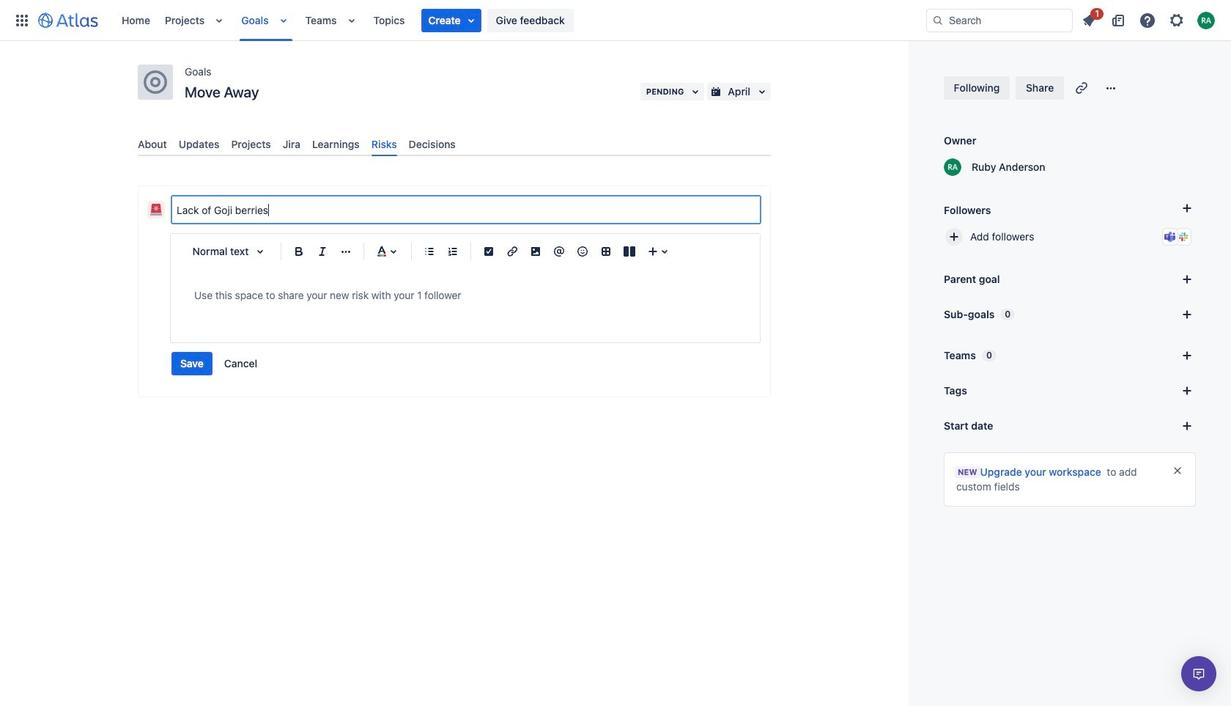 Task type: locate. For each thing, give the bounding box(es) containing it.
emoji : image
[[574, 243, 592, 260]]

more icon image
[[1103, 79, 1121, 97]]

add image, video, or file image
[[527, 243, 545, 260]]

1 horizontal spatial list
[[1077, 5, 1223, 32]]

tab list
[[132, 132, 777, 156]]

help image
[[1140, 11, 1157, 29]]

settings image
[[1169, 11, 1187, 29]]

add team image
[[1179, 347, 1197, 364]]

group
[[172, 352, 266, 376]]

list
[[114, 0, 927, 41], [1077, 5, 1223, 32]]

0 horizontal spatial list
[[114, 0, 927, 41]]

list item inside top element
[[421, 8, 482, 32]]

None search field
[[927, 8, 1074, 32]]

bold ⌘b image
[[290, 243, 308, 260]]

add a follower image
[[1179, 199, 1197, 217]]

italic ⌘i image
[[314, 243, 331, 260]]

more formatting image
[[337, 243, 355, 260]]

account image
[[1198, 11, 1216, 29]]

banner
[[0, 0, 1232, 41]]

0 horizontal spatial list item
[[421, 8, 482, 32]]

list item
[[1077, 5, 1104, 32], [421, 8, 482, 32]]

table ⇧⌥t image
[[598, 243, 615, 260]]



Task type: describe. For each thing, give the bounding box(es) containing it.
notifications image
[[1081, 11, 1099, 29]]

Main content area, start typing to enter text. text field
[[194, 287, 737, 304]]

add follower image
[[946, 228, 964, 246]]

action item [] image
[[480, 243, 498, 260]]

switch to... image
[[13, 11, 31, 29]]

text formatting group
[[287, 240, 358, 263]]

risk icon image
[[150, 204, 162, 216]]

top element
[[9, 0, 927, 41]]

set start date image
[[1179, 417, 1197, 435]]

layouts image
[[621, 243, 639, 260]]

slack logo showing nan channels are connected to this goal image
[[1178, 231, 1190, 243]]

open intercom messenger image
[[1191, 665, 1209, 683]]

msteams logo showing  channels are connected to this goal image
[[1165, 231, 1177, 243]]

list formating group
[[418, 240, 465, 263]]

bullet list ⌘⇧8 image
[[421, 243, 439, 260]]

What's the summary of your risk? text field
[[172, 197, 760, 223]]

1 horizontal spatial list item
[[1077, 5, 1104, 32]]

close banner image
[[1173, 465, 1184, 477]]

Search field
[[927, 8, 1074, 32]]

search image
[[933, 14, 945, 26]]

add tag image
[[1179, 382, 1197, 400]]

goal icon image
[[144, 70, 167, 94]]

numbered list ⌘⇧7 image
[[444, 243, 462, 260]]

mention @ image
[[551, 243, 568, 260]]

link ⌘k image
[[504, 243, 521, 260]]



Task type: vqa. For each thing, say whether or not it's contained in the screenshot.
Tag 'image'
no



